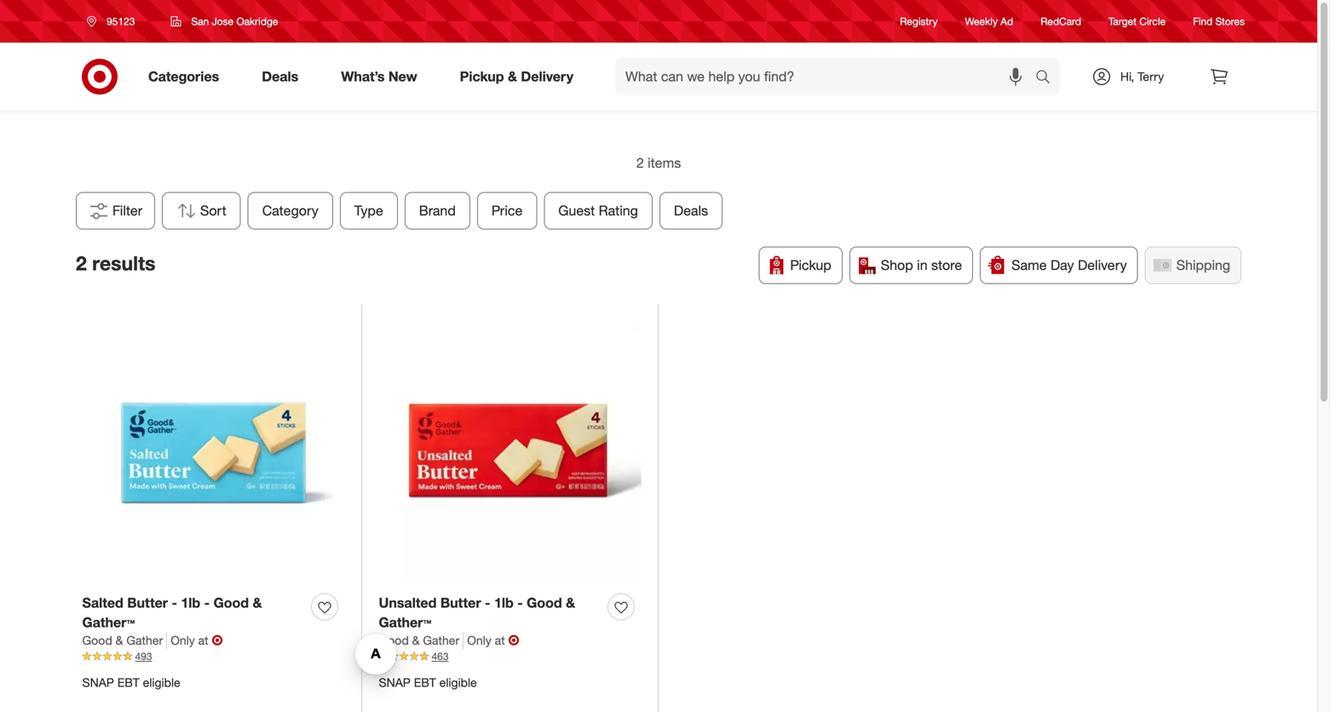 Task type: describe. For each thing, give the bounding box(es) containing it.
snap ebt eligible for unsalted butter - 1lb - good & gather™
[[379, 675, 477, 690]]

¬ for salted butter - 1lb - good & gather™
[[212, 633, 223, 649]]

3 - from the left
[[485, 595, 490, 611]]

same day delivery button
[[980, 247, 1138, 284]]

pickup for pickup & delivery
[[460, 68, 504, 85]]

filter button
[[76, 192, 155, 230]]

good inside unsalted butter - 1lb - good & gather™
[[527, 595, 562, 611]]

at for unsalted butter - 1lb - good & gather™
[[495, 633, 505, 648]]

registry
[[900, 15, 938, 28]]

1lb for salted
[[181, 595, 200, 611]]

price
[[492, 202, 523, 219]]

target circle
[[1109, 15, 1166, 28]]

good & gather only at ¬ for unsalted
[[379, 633, 520, 649]]

2 for 2 results
[[76, 252, 87, 275]]

good & gather only at ¬ for salted
[[82, 633, 223, 649]]

delivery for same day delivery
[[1078, 257, 1127, 274]]

redcard link
[[1041, 14, 1082, 29]]

good & gather link for unsalted
[[379, 633, 464, 650]]

493 link
[[82, 650, 345, 665]]

unsalted butter - 1lb - good & gather™ link
[[379, 594, 601, 633]]

pickup for pickup
[[790, 257, 832, 274]]

good down "salted"
[[82, 633, 112, 648]]

registry link
[[900, 14, 938, 29]]

shop
[[881, 257, 913, 274]]

pickup button
[[759, 247, 843, 284]]

2 - from the left
[[204, 595, 210, 611]]

gather for unsalted
[[423, 633, 460, 648]]

hi,
[[1121, 69, 1134, 84]]

salted
[[82, 595, 123, 611]]

gather™ for unsalted
[[379, 614, 432, 631]]

sort button
[[162, 192, 241, 230]]

unsalted butter - 1lb - good & gather™
[[379, 595, 575, 631]]

what's new link
[[327, 58, 439, 95]]

stores
[[1216, 15, 1245, 28]]

95123
[[107, 15, 135, 28]]

sort
[[200, 202, 227, 219]]

weekly ad
[[965, 15, 1013, 28]]

target circle link
[[1109, 14, 1166, 29]]

guest rating button
[[544, 192, 653, 230]]

redcard
[[1041, 15, 1082, 28]]

gather for salted
[[126, 633, 163, 648]]

snap for unsalted butter - 1lb - good & gather™
[[379, 675, 411, 690]]

What can we help you find? suggestions appear below search field
[[615, 58, 1040, 95]]

463
[[432, 650, 449, 663]]

463 link
[[379, 650, 641, 665]]

search button
[[1028, 58, 1069, 99]]

target
[[1109, 15, 1137, 28]]

find stores
[[1193, 15, 1245, 28]]

rating
[[599, 202, 638, 219]]

san
[[191, 15, 209, 28]]

butter for unsalted
[[440, 595, 481, 611]]

results
[[92, 252, 156, 275]]

deals button
[[660, 192, 723, 230]]

guest
[[559, 202, 595, 219]]

good & gather link for salted
[[82, 633, 167, 650]]

filter
[[112, 202, 142, 219]]

¬ for unsalted butter - 1lb - good & gather™
[[508, 633, 520, 649]]

in
[[917, 257, 928, 274]]

category
[[262, 202, 319, 219]]

pickup & delivery
[[460, 68, 574, 85]]

& inside salted butter - 1lb - good & gather™
[[253, 595, 262, 611]]



Task type: vqa. For each thing, say whether or not it's contained in the screenshot.
bottle.
no



Task type: locate. For each thing, give the bounding box(es) containing it.
price button
[[477, 192, 537, 230]]

snap ebt eligible
[[82, 675, 180, 690], [379, 675, 477, 690]]

0 horizontal spatial ebt
[[117, 675, 140, 690]]

1lb inside salted butter - 1lb - good & gather™
[[181, 595, 200, 611]]

salted butter - 1lb - good & gather™
[[82, 595, 262, 631]]

at
[[198, 633, 208, 648], [495, 633, 505, 648]]

1 vertical spatial pickup
[[790, 257, 832, 274]]

good
[[214, 595, 249, 611], [527, 595, 562, 611], [82, 633, 112, 648], [379, 633, 409, 648]]

deals for deals link
[[262, 68, 298, 85]]

2
[[636, 155, 644, 171], [76, 252, 87, 275]]

type
[[354, 202, 383, 219]]

1 horizontal spatial ebt
[[414, 675, 436, 690]]

1 vertical spatial 2
[[76, 252, 87, 275]]

¬ up 463 link at the bottom left
[[508, 633, 520, 649]]

ebt for salted butter - 1lb - good & gather™
[[117, 675, 140, 690]]

1 eligible from the left
[[143, 675, 180, 690]]

gather™ inside unsalted butter - 1lb - good & gather™
[[379, 614, 432, 631]]

4 - from the left
[[517, 595, 523, 611]]

2 at from the left
[[495, 633, 505, 648]]

0 horizontal spatial gather
[[126, 633, 163, 648]]

snap down unsalted
[[379, 675, 411, 690]]

jose
[[212, 15, 234, 28]]

0 vertical spatial deals
[[262, 68, 298, 85]]

1 ¬ from the left
[[212, 633, 223, 649]]

1 vertical spatial delivery
[[1078, 257, 1127, 274]]

1 ebt from the left
[[117, 675, 140, 690]]

¬
[[212, 633, 223, 649], [508, 633, 520, 649]]

2 good & gather only at ¬ from the left
[[379, 633, 520, 649]]

good & gather only at ¬ up '493'
[[82, 633, 223, 649]]

1 horizontal spatial butter
[[440, 595, 481, 611]]

good & gather link up 463
[[379, 633, 464, 650]]

2 1lb from the left
[[494, 595, 514, 611]]

¬ up 493 link
[[212, 633, 223, 649]]

deals for deals button
[[674, 202, 708, 219]]

good & gather link up '493'
[[82, 633, 167, 650]]

&
[[508, 68, 517, 85], [253, 595, 262, 611], [566, 595, 575, 611], [116, 633, 123, 648], [412, 633, 420, 648]]

0 horizontal spatial eligible
[[143, 675, 180, 690]]

-
[[172, 595, 177, 611], [204, 595, 210, 611], [485, 595, 490, 611], [517, 595, 523, 611]]

brand button
[[405, 192, 470, 230]]

hi, terry
[[1121, 69, 1164, 84]]

delivery
[[521, 68, 574, 85], [1078, 257, 1127, 274]]

1 horizontal spatial 2
[[636, 155, 644, 171]]

category button
[[248, 192, 333, 230]]

0 horizontal spatial good & gather only at ¬
[[82, 633, 223, 649]]

weekly
[[965, 15, 998, 28]]

at for salted butter - 1lb - good & gather™
[[198, 633, 208, 648]]

0 horizontal spatial good & gather link
[[82, 633, 167, 650]]

1 horizontal spatial 1lb
[[494, 595, 514, 611]]

deals down oakridge
[[262, 68, 298, 85]]

snap for salted butter - 1lb - good & gather™
[[82, 675, 114, 690]]

493
[[135, 650, 152, 663]]

butter right "salted"
[[127, 595, 168, 611]]

butter inside unsalted butter - 1lb - good & gather™
[[440, 595, 481, 611]]

0 horizontal spatial at
[[198, 633, 208, 648]]

same day delivery
[[1012, 257, 1127, 274]]

2 left results in the top left of the page
[[76, 252, 87, 275]]

only for salted
[[171, 633, 195, 648]]

1 gather™ from the left
[[82, 614, 135, 631]]

snap ebt eligible for salted butter - 1lb - good & gather™
[[82, 675, 180, 690]]

search
[[1028, 70, 1069, 87]]

2 ¬ from the left
[[508, 633, 520, 649]]

what's new
[[341, 68, 417, 85]]

1 snap from the left
[[82, 675, 114, 690]]

good up 463 link at the bottom left
[[527, 595, 562, 611]]

95123 button
[[76, 6, 153, 37]]

1 horizontal spatial snap
[[379, 675, 411, 690]]

what's
[[341, 68, 385, 85]]

gather™
[[82, 614, 135, 631], [379, 614, 432, 631]]

categories link
[[134, 58, 241, 95]]

2 snap from the left
[[379, 675, 411, 690]]

salted butter - 1lb - good & gather™ image
[[82, 321, 345, 584], [82, 321, 345, 584]]

san jose oakridge button
[[160, 6, 289, 37]]

shop in store button
[[849, 247, 973, 284]]

items
[[648, 155, 681, 171]]

2 butter from the left
[[440, 595, 481, 611]]

snap ebt eligible down '493'
[[82, 675, 180, 690]]

0 horizontal spatial 1lb
[[181, 595, 200, 611]]

good inside salted butter - 1lb - good & gather™
[[214, 595, 249, 611]]

1 horizontal spatial pickup
[[790, 257, 832, 274]]

only down salted butter - 1lb - good & gather™ link
[[171, 633, 195, 648]]

deals link
[[247, 58, 320, 95]]

1 butter from the left
[[127, 595, 168, 611]]

0 vertical spatial delivery
[[521, 68, 574, 85]]

categories
[[148, 68, 219, 85]]

1 good & gather only at ¬ from the left
[[82, 633, 223, 649]]

brand
[[419, 202, 456, 219]]

ebt down '493'
[[117, 675, 140, 690]]

0 horizontal spatial ¬
[[212, 633, 223, 649]]

at up 493 link
[[198, 633, 208, 648]]

gather™ down unsalted
[[379, 614, 432, 631]]

2 only from the left
[[467, 633, 492, 648]]

find
[[1193, 15, 1213, 28]]

only for unsalted
[[467, 633, 492, 648]]

0 horizontal spatial only
[[171, 633, 195, 648]]

0 vertical spatial pickup
[[460, 68, 504, 85]]

circle
[[1140, 15, 1166, 28]]

2 results
[[76, 252, 156, 275]]

1lb inside unsalted butter - 1lb - good & gather™
[[494, 595, 514, 611]]

1 snap ebt eligible from the left
[[82, 675, 180, 690]]

shipping
[[1177, 257, 1231, 274]]

butter right unsalted
[[440, 595, 481, 611]]

same
[[1012, 257, 1047, 274]]

gather™ for salted
[[82, 614, 135, 631]]

salted butter - 1lb - good & gather™ link
[[82, 594, 305, 633]]

find stores link
[[1193, 14, 1245, 29]]

eligible for unsalted
[[439, 675, 477, 690]]

1 horizontal spatial gather
[[423, 633, 460, 648]]

oakridge
[[236, 15, 278, 28]]

0 vertical spatial 2
[[636, 155, 644, 171]]

pickup inside "pickup & delivery" link
[[460, 68, 504, 85]]

shipping button
[[1145, 247, 1242, 284]]

2 gather from the left
[[423, 633, 460, 648]]

weekly ad link
[[965, 14, 1013, 29]]

1 horizontal spatial gather™
[[379, 614, 432, 631]]

ebt down 463
[[414, 675, 436, 690]]

2 eligible from the left
[[439, 675, 477, 690]]

2 items
[[636, 155, 681, 171]]

gather™ inside salted butter - 1lb - good & gather™
[[82, 614, 135, 631]]

0 horizontal spatial 2
[[76, 252, 87, 275]]

good up 493 link
[[214, 595, 249, 611]]

guest rating
[[559, 202, 638, 219]]

deals down the items
[[674, 202, 708, 219]]

gather up 463
[[423, 633, 460, 648]]

ebt
[[117, 675, 140, 690], [414, 675, 436, 690]]

1 horizontal spatial good & gather only at ¬
[[379, 633, 520, 649]]

1lb for unsalted
[[494, 595, 514, 611]]

0 horizontal spatial butter
[[127, 595, 168, 611]]

gather up '493'
[[126, 633, 163, 648]]

shop in store
[[881, 257, 962, 274]]

1 horizontal spatial deals
[[674, 202, 708, 219]]

delivery inside button
[[1078, 257, 1127, 274]]

butter for salted
[[127, 595, 168, 611]]

eligible down '493'
[[143, 675, 180, 690]]

unsalted butter - 1lb - good & gather™ image
[[379, 321, 641, 584], [379, 321, 641, 584]]

at up 463 link at the bottom left
[[495, 633, 505, 648]]

1lb up 493 link
[[181, 595, 200, 611]]

new
[[389, 68, 417, 85]]

eligible for salted
[[143, 675, 180, 690]]

butter inside salted butter - 1lb - good & gather™
[[127, 595, 168, 611]]

butter
[[127, 595, 168, 611], [440, 595, 481, 611]]

1 horizontal spatial only
[[467, 633, 492, 648]]

0 horizontal spatial gather™
[[82, 614, 135, 631]]

1lb
[[181, 595, 200, 611], [494, 595, 514, 611]]

only
[[171, 633, 195, 648], [467, 633, 492, 648]]

store
[[932, 257, 962, 274]]

2 good & gather link from the left
[[379, 633, 464, 650]]

day
[[1051, 257, 1074, 274]]

& inside unsalted butter - 1lb - good & gather™
[[566, 595, 575, 611]]

0 horizontal spatial snap ebt eligible
[[82, 675, 180, 690]]

good & gather only at ¬ up 463
[[379, 633, 520, 649]]

snap
[[82, 675, 114, 690], [379, 675, 411, 690]]

eligible
[[143, 675, 180, 690], [439, 675, 477, 690]]

1 good & gather link from the left
[[82, 633, 167, 650]]

delivery for pickup & delivery
[[521, 68, 574, 85]]

deals
[[262, 68, 298, 85], [674, 202, 708, 219]]

san jose oakridge
[[191, 15, 278, 28]]

good down unsalted
[[379, 633, 409, 648]]

0 horizontal spatial pickup
[[460, 68, 504, 85]]

ad
[[1001, 15, 1013, 28]]

good & gather link
[[82, 633, 167, 650], [379, 633, 464, 650]]

deals inside button
[[674, 202, 708, 219]]

type button
[[340, 192, 398, 230]]

gather™ down "salted"
[[82, 614, 135, 631]]

terry
[[1138, 69, 1164, 84]]

only down unsalted butter - 1lb - good & gather™ at the left bottom of the page
[[467, 633, 492, 648]]

pickup & delivery link
[[445, 58, 595, 95]]

1 vertical spatial deals
[[674, 202, 708, 219]]

good & gather only at ¬
[[82, 633, 223, 649], [379, 633, 520, 649]]

1 horizontal spatial ¬
[[508, 633, 520, 649]]

1 at from the left
[[198, 633, 208, 648]]

2 snap ebt eligible from the left
[[379, 675, 477, 690]]

2 ebt from the left
[[414, 675, 436, 690]]

1lb up 463 link at the bottom left
[[494, 595, 514, 611]]

1 1lb from the left
[[181, 595, 200, 611]]

2 for 2 items
[[636, 155, 644, 171]]

snap ebt eligible down 463
[[379, 675, 477, 690]]

1 - from the left
[[172, 595, 177, 611]]

0 horizontal spatial deals
[[262, 68, 298, 85]]

1 horizontal spatial delivery
[[1078, 257, 1127, 274]]

1 horizontal spatial eligible
[[439, 675, 477, 690]]

unsalted
[[379, 595, 437, 611]]

ebt for unsalted butter - 1lb - good & gather™
[[414, 675, 436, 690]]

gather
[[126, 633, 163, 648], [423, 633, 460, 648]]

pickup
[[460, 68, 504, 85], [790, 257, 832, 274]]

snap down "salted"
[[82, 675, 114, 690]]

1 only from the left
[[171, 633, 195, 648]]

2 gather™ from the left
[[379, 614, 432, 631]]

eligible down 463
[[439, 675, 477, 690]]

pickup inside pickup button
[[790, 257, 832, 274]]

0 horizontal spatial snap
[[82, 675, 114, 690]]

1 horizontal spatial at
[[495, 633, 505, 648]]

2 left the items
[[636, 155, 644, 171]]

0 horizontal spatial delivery
[[521, 68, 574, 85]]

1 gather from the left
[[126, 633, 163, 648]]

1 horizontal spatial snap ebt eligible
[[379, 675, 477, 690]]

1 horizontal spatial good & gather link
[[379, 633, 464, 650]]



